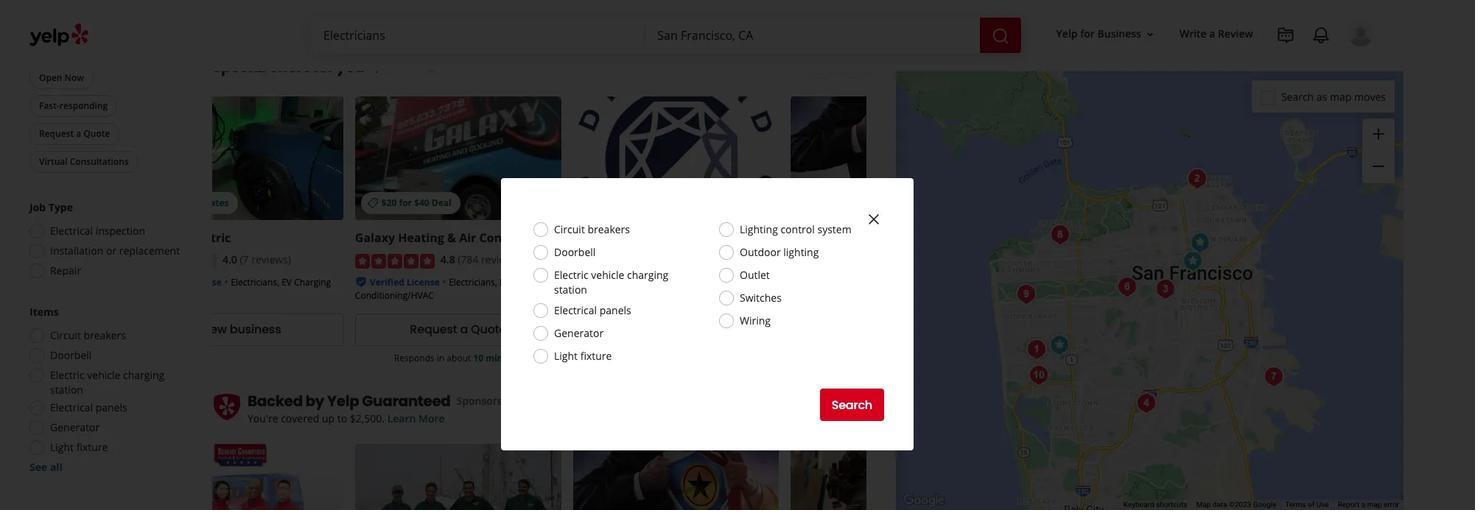 Task type: vqa. For each thing, say whether or not it's contained in the screenshot.
Zhai
no



Task type: locate. For each thing, give the bounding box(es) containing it.
1 electricians, from the left
[[231, 276, 279, 289]]

1 horizontal spatial responds
[[838, 352, 878, 365]]

verified license up conditioning/hvac
[[370, 276, 440, 289]]

0 horizontal spatial electrical panels
[[50, 401, 127, 415]]

1 vertical spatial lighting
[[885, 276, 917, 289]]

1 license from the left
[[189, 276, 222, 289]]

lighting inside lighting fixtures & equipment, electricians
[[885, 276, 917, 289]]

yelp inside "button"
[[57, 43, 75, 56]]

from
[[689, 352, 710, 365]]

map left error
[[1367, 501, 1382, 509]]

fixtures
[[920, 276, 952, 289]]

request a quote button up you can request a quote from this business
[[573, 314, 779, 346]]

fixture inside search dialog
[[580, 349, 612, 363]]

1 horizontal spatial lighting
[[885, 276, 917, 289]]

1 horizontal spatial heating
[[500, 276, 532, 289]]

for left $40
[[399, 197, 412, 210]]

1 vertical spatial generator
[[50, 421, 100, 435]]

responds
[[394, 352, 434, 365], [838, 352, 878, 365]]

electricians, down (784 at the left of the page
[[449, 276, 497, 289]]

1 verified license from the left
[[152, 276, 222, 289]]

map right as
[[1330, 90, 1351, 104]]

search inside button
[[832, 397, 872, 414]]

& inside electricians, heating & air conditioning/hvac
[[534, 276, 540, 289]]

0 horizontal spatial light fixture
[[50, 441, 108, 455]]

circuit breakers down items at bottom
[[50, 329, 126, 343]]

electricians inside lighting fixtures & equipment, electricians
[[841, 289, 887, 302]]

responds up search button
[[838, 352, 878, 365]]

0 horizontal spatial sponsored
[[370, 60, 423, 74]]

quote for galaxy
[[471, 321, 506, 338]]

0 horizontal spatial about
[[447, 352, 471, 365]]

1 horizontal spatial business
[[729, 352, 765, 365]]

mfc electric image
[[1044, 331, 1074, 360]]

2 verified from the left
[[370, 276, 404, 289]]

generator
[[554, 326, 603, 340], [50, 421, 100, 435]]

for left you
[[313, 57, 333, 78]]

1 responds from the left
[[394, 352, 434, 365]]

quote up "consultations" at the top of page
[[84, 127, 110, 140]]

1 vertical spatial heating
[[500, 276, 532, 289]]

2 next image from the top
[[847, 400, 864, 418]]

request up virtual
[[39, 127, 74, 140]]

lighting fixtures & equipment, electricians
[[791, 276, 961, 302]]

4.8 (784 reviews)
[[440, 253, 521, 267]]

a right 'write'
[[1209, 27, 1215, 41]]

electricians down 4.4 star rating image
[[841, 289, 887, 302]]

request
[[39, 127, 74, 140], [410, 321, 457, 338], [628, 321, 675, 338], [846, 321, 893, 338]]

1 previous image from the top
[[813, 59, 831, 76]]

sponsored inside backed by yelp guaranteed sponsored you're covered up to $2,500. learn more
[[456, 394, 510, 408]]

authentic electrical image
[[1024, 361, 1053, 390]]

quote down fixtures
[[907, 321, 942, 338]]

air
[[459, 230, 476, 246], [543, 276, 554, 289]]

doorbell
[[554, 245, 596, 259], [50, 348, 92, 362]]

1 vertical spatial charging
[[123, 368, 165, 382]]

$40
[[414, 197, 429, 210]]

in
[[437, 352, 444, 365], [881, 352, 888, 365]]

verified license button down 4 star rating image in the left of the page
[[152, 275, 222, 289]]

0 vertical spatial station
[[554, 283, 587, 297]]

sponsored down 10
[[456, 394, 510, 408]]

0 vertical spatial light fixture
[[554, 349, 612, 363]]

request a quote down fast-responding button
[[39, 127, 110, 140]]

reviews) right (28
[[693, 253, 733, 267]]

reviews) for electric
[[251, 253, 291, 267]]

request for galaxy heating & air conditioning, solar, electrical
[[410, 321, 457, 338]]

responds for responds in about 10 minutes
[[394, 352, 434, 365]]

previous image
[[813, 59, 831, 76], [813, 400, 831, 418]]

1 horizontal spatial for
[[399, 197, 412, 210]]

0 horizontal spatial verified license
[[152, 276, 222, 289]]

option group
[[25, 200, 183, 283], [25, 305, 183, 475]]

0 horizontal spatial doorbell
[[50, 348, 92, 362]]

minutes
[[486, 352, 522, 365]]

2 vertical spatial for
[[399, 197, 412, 210]]

1 about from the left
[[447, 352, 471, 365]]

1 horizontal spatial electrical panels
[[554, 304, 631, 318]]

data
[[1213, 501, 1227, 509]]

you're
[[248, 412, 278, 426]]

charging
[[294, 276, 331, 289]]

outdoor
[[740, 245, 781, 259]]

0 horizontal spatial heating
[[398, 230, 444, 246]]

2 verified license from the left
[[370, 276, 440, 289]]

yelp right 16 yelp guaranteed v2 'icon'
[[57, 43, 75, 56]]

responds up yelp guaranteed
[[394, 352, 434, 365]]

bv electric image
[[1022, 335, 1051, 365]]

0 vertical spatial search
[[1281, 90, 1314, 104]]

map
[[1330, 90, 1351, 104], [1367, 501, 1382, 509]]

virtual consultations button
[[29, 151, 138, 173]]

& inside lighting fixtures & equipment, electricians
[[955, 276, 961, 289]]

a
[[1209, 27, 1215, 41], [76, 127, 81, 140], [460, 321, 468, 338], [678, 321, 686, 338], [896, 321, 904, 338], [656, 352, 661, 365], [1361, 501, 1365, 509]]

light left 'you'
[[554, 349, 578, 363]]

license for second verified license button from left
[[407, 276, 440, 289]]

request a quote up responds in about
[[846, 321, 942, 338]]

1 horizontal spatial panels
[[599, 304, 631, 318]]

1 horizontal spatial electric vehicle charging station
[[554, 268, 668, 297]]

a down fast-responding button
[[76, 127, 81, 140]]

reviews)
[[251, 253, 291, 267], [481, 253, 521, 267], [693, 253, 733, 267]]

license up conditioning/hvac
[[407, 276, 440, 289]]

write a review
[[1180, 27, 1253, 41]]

verified up conditioning/hvac
[[370, 276, 404, 289]]

charging inside option group
[[123, 368, 165, 382]]

of
[[1308, 501, 1315, 509]]

lighting up outdoor
[[740, 223, 778, 237]]

0 horizontal spatial verified
[[152, 276, 186, 289]]

0 horizontal spatial charging
[[123, 368, 165, 382]]

2 previous image from the top
[[813, 400, 831, 418]]

1 verified from the left
[[152, 276, 186, 289]]

featured
[[29, 14, 76, 28]]

0 horizontal spatial responds
[[394, 352, 434, 365]]

quote up from
[[689, 321, 724, 338]]

faraday electric image
[[1178, 247, 1207, 276]]

circuit breakers
[[554, 223, 630, 237], [50, 329, 126, 343]]

vehicle inside search dialog
[[591, 268, 624, 282]]

yelp left business
[[1056, 27, 1078, 41]]

electricians, inside 'electricians, ev charging stations'
[[231, 276, 279, 289]]

2 horizontal spatial &
[[955, 276, 961, 289]]

light inside search dialog
[[554, 349, 578, 363]]

1 horizontal spatial circuit
[[554, 223, 585, 237]]

vehicle
[[591, 268, 624, 282], [87, 368, 120, 382]]

0 vertical spatial next image
[[847, 59, 864, 76]]

4 star rating image
[[137, 254, 217, 269]]

request a quote button up responds in about 10 minutes
[[355, 314, 561, 346]]

air down conditioning,
[[543, 276, 554, 289]]

business
[[230, 321, 281, 338], [729, 352, 765, 365]]

lighting for control
[[740, 223, 778, 237]]

0 vertical spatial electric vehicle charging station
[[554, 268, 668, 297]]

request a quote up responds in about 10 minutes
[[410, 321, 506, 338]]

1 horizontal spatial breakers
[[588, 223, 630, 237]]

0 vertical spatial air
[[459, 230, 476, 246]]

1 horizontal spatial verified license button
[[370, 275, 440, 289]]

2 horizontal spatial reviews)
[[693, 253, 733, 267]]

electrical panels inside option group
[[50, 401, 127, 415]]

air inside electricians, heating & air conditioning/hvac
[[543, 276, 554, 289]]

see all button
[[29, 460, 63, 474]]

enetworking510 image
[[1185, 228, 1215, 258]]

responds for responds in about
[[838, 352, 878, 365]]

bryan poli electrical contractor image
[[1045, 220, 1075, 250]]

2 horizontal spatial for
[[1080, 27, 1095, 41]]

(784
[[458, 253, 479, 267]]

1 vertical spatial option group
[[25, 305, 183, 475]]

for inside button
[[1080, 27, 1095, 41]]

about for responds in about
[[891, 352, 915, 365]]

bit electrical link
[[573, 230, 647, 246]]

keyboard shortcuts button
[[1123, 500, 1187, 511]]

0 horizontal spatial map
[[1330, 90, 1351, 104]]

air for galaxy
[[459, 230, 476, 246]]

business right this
[[729, 352, 765, 365]]

1 reviews) from the left
[[251, 253, 291, 267]]

circuit breakers up 4.7 star rating image
[[554, 223, 630, 237]]

0 horizontal spatial vehicle
[[87, 368, 120, 382]]

0 vertical spatial sponsored
[[370, 60, 423, 74]]

request a quote button up responds in about
[[791, 314, 997, 346]]

& up 4.8
[[447, 230, 456, 246]]

electricians, inside electricians, heating & air conditioning/hvac
[[449, 276, 497, 289]]

& right fixtures
[[955, 276, 961, 289]]

4.7 star rating image
[[573, 254, 653, 269]]

1 horizontal spatial doorbell
[[554, 245, 596, 259]]

0 horizontal spatial search
[[832, 397, 872, 414]]

station inside search dialog
[[554, 283, 587, 297]]

electric vehicle charging station inside search dialog
[[554, 268, 668, 297]]

0 vertical spatial electrical panels
[[554, 304, 631, 318]]

system
[[817, 223, 851, 237]]

16 verified v2 image
[[355, 276, 367, 288]]

16 yelp guaranteed v2 image
[[39, 44, 51, 56]]

1 vertical spatial light
[[50, 441, 74, 455]]

business right view
[[230, 321, 281, 338]]

&
[[447, 230, 456, 246], [534, 276, 540, 289], [955, 276, 961, 289]]

16 info v2 image
[[426, 61, 438, 73]]

free
[[164, 197, 183, 210]]

circuit inside search dialog
[[554, 223, 585, 237]]

charging
[[627, 268, 668, 282], [123, 368, 165, 382]]

lighting inside search dialog
[[740, 223, 778, 237]]

inspection
[[96, 224, 145, 238]]

breakers inside option group
[[84, 329, 126, 343]]

1 vertical spatial electricians
[[841, 289, 887, 302]]

1 horizontal spatial vehicle
[[591, 268, 624, 282]]

0 horizontal spatial in
[[437, 352, 444, 365]]

faraday electric link
[[137, 230, 231, 246]]

0 horizontal spatial electricians,
[[231, 276, 279, 289]]

verified up stations
[[152, 276, 186, 289]]

0 vertical spatial panels
[[599, 304, 631, 318]]

electrical panels up 'you'
[[554, 304, 631, 318]]

items
[[29, 305, 59, 319]]

electricians down 4.7 star rating image
[[573, 275, 619, 287]]

0 vertical spatial electricians
[[573, 275, 619, 287]]

1 vertical spatial map
[[1367, 501, 1382, 509]]

doorbell inside search dialog
[[554, 245, 596, 259]]

0 vertical spatial vehicle
[[591, 268, 624, 282]]

control
[[781, 223, 815, 237]]

quote up 10
[[471, 321, 506, 338]]

free estimates
[[164, 197, 229, 210]]

2 responds from the left
[[838, 352, 878, 365]]

search down responds in about
[[832, 397, 872, 414]]

breakers
[[588, 223, 630, 237], [84, 329, 126, 343]]

generator up all at the left bottom of page
[[50, 421, 100, 435]]

heroes
[[837, 230, 879, 246]]

map data ©2023 google
[[1196, 501, 1276, 509]]

2 option group from the top
[[25, 305, 183, 475]]

1 vertical spatial circuit
[[50, 329, 81, 343]]

outlet
[[740, 268, 770, 282]]

verified license down 4 star rating image in the left of the page
[[152, 276, 222, 289]]

0 vertical spatial lighting
[[740, 223, 778, 237]]

business
[[1097, 27, 1141, 41]]

0 vertical spatial doorbell
[[554, 245, 596, 259]]

verified license button up conditioning/hvac
[[370, 275, 440, 289]]

1 horizontal spatial electricians
[[841, 289, 887, 302]]

1 horizontal spatial circuit breakers
[[554, 223, 630, 237]]

a up responds in about
[[896, 321, 904, 338]]

1 in from the left
[[437, 352, 444, 365]]

yelp guaranteed
[[327, 391, 451, 412]]

request a quote button for bit
[[573, 314, 779, 346]]

fast-
[[39, 99, 60, 112]]

light fixture left request
[[554, 349, 612, 363]]

0 horizontal spatial air
[[459, 230, 476, 246]]

1 option group from the top
[[25, 200, 183, 283]]

electrical
[[50, 224, 93, 238], [593, 230, 647, 246], [597, 230, 652, 246], [554, 304, 597, 318], [50, 401, 93, 415]]

0 vertical spatial yelp
[[1056, 27, 1078, 41]]

request a quote button for electric
[[791, 314, 997, 346]]

request a quote up you can request a quote from this business
[[628, 321, 724, 338]]

1 vertical spatial circuit breakers
[[50, 329, 126, 343]]

for left business
[[1080, 27, 1095, 41]]

in left 10
[[437, 352, 444, 365]]

reviews) right '(7'
[[251, 253, 291, 267]]

0 vertical spatial previous image
[[813, 59, 831, 76]]

1 horizontal spatial sponsored
[[456, 394, 510, 408]]

1 vertical spatial sponsored
[[456, 394, 510, 408]]

1 vertical spatial air
[[543, 276, 554, 289]]

1 horizontal spatial search
[[1281, 90, 1314, 104]]

in for responds in about 10 minutes
[[437, 352, 444, 365]]

1 horizontal spatial station
[[554, 283, 587, 297]]

electricians, ev charging stations
[[137, 276, 331, 302]]

request inside featured group
[[39, 127, 74, 140]]

0 vertical spatial option group
[[25, 200, 183, 283]]

0 vertical spatial circuit breakers
[[554, 223, 630, 237]]

next image
[[847, 59, 864, 76], [847, 400, 864, 418]]

0 horizontal spatial license
[[189, 276, 222, 289]]

request up request
[[628, 321, 675, 338]]

search dialog
[[0, 0, 1475, 511]]

bit
[[573, 230, 590, 246]]

0 horizontal spatial lighting
[[740, 223, 778, 237]]

galaxy heating & air conditioning, solar, electrical
[[355, 230, 652, 246]]

for for $20
[[399, 197, 412, 210]]

0 vertical spatial map
[[1330, 90, 1351, 104]]

1 horizontal spatial about
[[891, 352, 915, 365]]

& down conditioning,
[[534, 276, 540, 289]]

light up all at the left bottom of page
[[50, 441, 74, 455]]

1 horizontal spatial verified license
[[370, 276, 440, 289]]

1 horizontal spatial fixture
[[580, 349, 612, 363]]

air up (784 at the left of the page
[[459, 230, 476, 246]]

panels
[[599, 304, 631, 318], [96, 401, 127, 415]]

1 vertical spatial yelp
[[57, 43, 75, 56]]

generator up 'you'
[[554, 326, 603, 340]]

0 horizontal spatial &
[[447, 230, 456, 246]]

1 vertical spatial search
[[832, 397, 872, 414]]

4.4 star rating image
[[791, 254, 870, 269]]

bit electrical
[[573, 230, 647, 246]]

lighting
[[740, 223, 778, 237], [885, 276, 917, 289]]

2 license from the left
[[407, 276, 440, 289]]

request a quote for electric
[[846, 321, 942, 338]]

1 vertical spatial previous image
[[813, 400, 831, 418]]

0 horizontal spatial reviews)
[[251, 253, 291, 267]]

1 horizontal spatial map
[[1367, 501, 1382, 509]]

0 horizontal spatial fixture
[[76, 441, 108, 455]]

electric inside option group
[[50, 368, 85, 382]]

fixture
[[580, 349, 612, 363], [76, 441, 108, 455]]

request up responds in about 10 minutes
[[410, 321, 457, 338]]

in up search button
[[881, 352, 888, 365]]

verified
[[152, 276, 186, 289], [370, 276, 404, 289]]

free price estimates from local electricians image
[[701, 0, 775, 18]]

request up responds in about
[[846, 321, 893, 338]]

0 horizontal spatial circuit
[[50, 329, 81, 343]]

light fixture inside search dialog
[[554, 349, 612, 363]]

None search field
[[312, 18, 1024, 53]]

1 vertical spatial fixture
[[76, 441, 108, 455]]

electrical panels up all at the left bottom of page
[[50, 401, 127, 415]]

reviews) down "galaxy heating & air conditioning, solar, electrical"
[[481, 253, 521, 267]]

sponsored
[[370, 60, 423, 74], [456, 394, 510, 408]]

outdoor lighting
[[740, 245, 819, 259]]

for
[[1080, 27, 1095, 41], [313, 57, 333, 78], [399, 197, 412, 210]]

electricians, down 4.0 (7 reviews)
[[231, 276, 279, 289]]

you
[[336, 57, 364, 78]]

2 about from the left
[[891, 352, 915, 365]]

0 horizontal spatial electric vehicle charging station
[[50, 368, 165, 397]]

heating up 4.8
[[398, 230, 444, 246]]

request a quote inside featured group
[[39, 127, 110, 140]]

0 horizontal spatial panels
[[96, 401, 127, 415]]

0 vertical spatial light
[[554, 349, 578, 363]]

request for bit electrical
[[628, 321, 675, 338]]

search left as
[[1281, 90, 1314, 104]]

circuit inside option group
[[50, 329, 81, 343]]

search button
[[820, 389, 884, 421]]

open now button
[[29, 67, 94, 89]]

2 electricians, from the left
[[449, 276, 497, 289]]

zoom out image
[[1370, 158, 1387, 176]]

1 vertical spatial light fixture
[[50, 441, 108, 455]]

1 horizontal spatial &
[[534, 276, 540, 289]]

0 vertical spatial business
[[230, 321, 281, 338]]

installation or replacement
[[50, 244, 180, 258]]

yelp inside button
[[1056, 27, 1078, 41]]

close image
[[865, 211, 883, 228]]

electric
[[187, 230, 231, 246], [791, 230, 834, 246], [554, 268, 588, 282], [50, 368, 85, 382]]

a left quote
[[656, 352, 661, 365]]

responds in about
[[838, 352, 917, 365]]

1 vertical spatial next image
[[847, 400, 864, 418]]

0 vertical spatial fixture
[[580, 349, 612, 363]]

yelp for business
[[1056, 27, 1141, 41]]

sponsored left the 16 info v2 image at top left
[[370, 60, 423, 74]]

0 horizontal spatial breakers
[[84, 329, 126, 343]]

2 reviews) from the left
[[481, 253, 521, 267]]

light fixture up all at the left bottom of page
[[50, 441, 108, 455]]

electrical inside search dialog
[[554, 304, 597, 318]]

projects image
[[1277, 27, 1295, 44]]

heating down 4.8 (784 reviews)
[[500, 276, 532, 289]]

keyboard
[[1123, 501, 1154, 509]]

zoom in image
[[1370, 125, 1387, 143]]

previous image for 2nd next icon from the bottom
[[813, 59, 831, 76]]

lighting left fixtures
[[885, 276, 917, 289]]

reviews) for heating
[[481, 253, 521, 267]]

verified license button
[[152, 275, 222, 289], [370, 275, 440, 289]]

heating inside electricians, heating & air conditioning/hvac
[[500, 276, 532, 289]]

1 horizontal spatial air
[[543, 276, 554, 289]]

galaxy
[[355, 230, 395, 246]]

license down 4 star rating image in the left of the page
[[189, 276, 222, 289]]

fixture inside option group
[[76, 441, 108, 455]]

yelp guaranteed button
[[29, 38, 138, 61]]

& for electricians,
[[534, 276, 540, 289]]

electricians, for heating
[[449, 276, 497, 289]]

group
[[1362, 119, 1395, 183]]

request a quote for bit
[[628, 321, 724, 338]]

0 horizontal spatial yelp
[[57, 43, 75, 56]]

keyboard shortcuts
[[1123, 501, 1187, 509]]

2 in from the left
[[881, 352, 888, 365]]

panels inside search dialog
[[599, 304, 631, 318]]

0 vertical spatial for
[[1080, 27, 1095, 41]]

1 horizontal spatial license
[[407, 276, 440, 289]]

0 horizontal spatial for
[[313, 57, 333, 78]]



Task type: describe. For each thing, give the bounding box(es) containing it.
air for electricians,
[[543, 276, 554, 289]]

in for responds in about
[[881, 352, 888, 365]]

user actions element
[[1044, 18, 1395, 109]]

report
[[1338, 501, 1360, 509]]

heating for galaxy
[[398, 230, 444, 246]]

estimates
[[185, 197, 229, 210]]

4.0 (7 reviews)
[[223, 253, 291, 267]]

option group containing job type
[[25, 200, 183, 283]]

quote for electric
[[907, 321, 942, 338]]

open now
[[39, 71, 84, 84]]

faraday
[[137, 230, 184, 246]]

3 reviews) from the left
[[693, 253, 733, 267]]

heating for electricians,
[[500, 276, 532, 289]]

1 vertical spatial doorbell
[[50, 348, 92, 362]]

verified for first verified license button from the left
[[152, 276, 186, 289]]

equipment,
[[791, 289, 838, 302]]

©2023
[[1229, 501, 1251, 509]]

$20 for $40 deal
[[382, 197, 451, 210]]

stations
[[137, 289, 170, 302]]

0 horizontal spatial generator
[[50, 421, 100, 435]]

review
[[1218, 27, 1253, 41]]

open
[[39, 71, 62, 84]]

light fixture inside option group
[[50, 441, 108, 455]]

report a map error link
[[1338, 501, 1399, 509]]

verified for second verified license button from left
[[370, 276, 404, 289]]

free estimates link
[[137, 97, 343, 221]]

map region
[[789, 49, 1475, 511]]

electricians, for electric
[[231, 276, 279, 289]]

search image
[[991, 27, 1009, 45]]

virtual
[[39, 155, 68, 168]]

option group containing items
[[25, 305, 183, 475]]

electric inside search dialog
[[554, 268, 588, 282]]

a up responds in about 10 minutes
[[460, 321, 468, 338]]

wiring
[[740, 314, 771, 328]]

& for lighting
[[955, 276, 961, 289]]

responding
[[60, 99, 108, 112]]

light inside option group
[[50, 441, 74, 455]]

special
[[212, 57, 266, 78]]

lighting for fixtures
[[885, 276, 917, 289]]

view
[[199, 321, 227, 338]]

moves
[[1354, 90, 1386, 104]]

electro integrity image
[[1150, 275, 1180, 304]]

16 deal v2 image
[[367, 198, 379, 209]]

electric heroes
[[791, 230, 879, 246]]

yelp for yelp guaranteed
[[57, 43, 75, 56]]

see all
[[29, 460, 63, 474]]

featured group
[[27, 14, 183, 176]]

bit electrical image
[[1034, 505, 1064, 511]]

guaranteed
[[77, 43, 128, 56]]

gavin chen image
[[1131, 389, 1161, 418]]

bv electric image
[[1022, 335, 1051, 365]]

1 vertical spatial for
[[313, 57, 333, 78]]

2 verified license button from the left
[[370, 275, 440, 289]]

electrical panels inside search dialog
[[554, 304, 631, 318]]

backed
[[248, 391, 303, 412]]

error
[[1384, 501, 1399, 509]]

request a quote for galaxy
[[410, 321, 506, 338]]

electric heroes link
[[791, 230, 879, 246]]

up
[[322, 412, 335, 426]]

yelp guaranteed
[[57, 43, 128, 56]]

circuit breakers inside option group
[[50, 329, 126, 343]]

a inside featured group
[[76, 127, 81, 140]]

deal
[[432, 197, 451, 210]]

quote
[[663, 352, 687, 365]]

quote for bit
[[689, 321, 724, 338]]

& for galaxy
[[447, 230, 456, 246]]

10
[[473, 352, 483, 365]]

switches
[[740, 291, 782, 305]]

learn more link
[[387, 412, 445, 426]]

about for responds in about 10 minutes
[[447, 352, 471, 365]]

(7
[[240, 253, 249, 267]]

1 vertical spatial business
[[729, 352, 765, 365]]

(28 reviews)
[[676, 253, 733, 267]]

16 chevron down v2 image
[[1144, 28, 1156, 40]]

a inside write a review link
[[1209, 27, 1215, 41]]

yelp for business button
[[1050, 21, 1162, 47]]

request for electric heroes
[[846, 321, 893, 338]]

learn
[[387, 412, 416, 426]]

1 next image from the top
[[847, 59, 864, 76]]

yelp for yelp for business
[[1056, 27, 1078, 41]]

this
[[712, 352, 727, 365]]

terms of use
[[1285, 501, 1329, 509]]

$20 for $40 deal link
[[355, 97, 561, 221]]

report a map error
[[1338, 501, 1399, 509]]

virtual consultations
[[39, 155, 129, 168]]

can
[[605, 352, 619, 365]]

vehicle inside option group
[[87, 368, 120, 382]]

handyman heroes image
[[1112, 273, 1142, 302]]

$2,500.
[[350, 412, 385, 426]]

request
[[622, 352, 653, 365]]

faraday electric
[[137, 230, 231, 246]]

4.0
[[223, 253, 237, 267]]

notifications image
[[1312, 27, 1330, 44]]

map for error
[[1367, 501, 1382, 509]]

1 verified license button from the left
[[152, 275, 222, 289]]

electricians, heating & air conditioning/hvac
[[355, 276, 554, 302]]

type
[[48, 200, 73, 214]]

responds in about 10 minutes
[[394, 352, 522, 365]]

galaxy heating & air conditioning, solar, electrical link
[[355, 230, 652, 246]]

for for yelp
[[1080, 27, 1095, 41]]

view business
[[199, 321, 281, 338]]

now
[[65, 71, 84, 84]]

view business link
[[137, 314, 343, 346]]

repair
[[50, 264, 81, 278]]

license for first verified license button from the left
[[189, 276, 222, 289]]

fast-responding
[[39, 99, 108, 112]]

max electric - san francisco image
[[1259, 362, 1288, 392]]

job
[[29, 200, 46, 214]]

quote inside featured group
[[84, 127, 110, 140]]

request a quote button for galaxy
[[355, 314, 561, 346]]

terms of use link
[[1285, 501, 1329, 509]]

shortcuts
[[1156, 501, 1187, 509]]

1 vertical spatial electric vehicle charging station
[[50, 368, 165, 397]]

4.8 star rating image
[[355, 254, 435, 269]]

verified license for second verified license button from left
[[370, 276, 440, 289]]

more
[[418, 412, 445, 426]]

lighting
[[783, 245, 819, 259]]

1 vertical spatial station
[[50, 383, 83, 397]]

4.8
[[440, 253, 455, 267]]

$20
[[382, 197, 397, 210]]

search for search
[[832, 397, 872, 414]]

bay electric image
[[1182, 164, 1212, 194]]

a up you can request a quote from this business
[[678, 321, 686, 338]]

general sf image
[[1011, 280, 1041, 309]]

lighting control system
[[740, 223, 851, 237]]

map for moves
[[1330, 90, 1351, 104]]

search for search as map moves
[[1281, 90, 1314, 104]]

google image
[[900, 491, 948, 511]]

special offers for you
[[212, 57, 364, 78]]

generator inside search dialog
[[554, 326, 603, 340]]

request a quote button down fast-responding button
[[29, 123, 120, 145]]

electrical inspection
[[50, 224, 145, 238]]

breakers inside search dialog
[[588, 223, 630, 237]]

verified license for first verified license button from the left
[[152, 276, 222, 289]]

a right report
[[1361, 501, 1365, 509]]

(28
[[676, 253, 691, 267]]

write a review link
[[1174, 21, 1259, 47]]

consultations
[[70, 155, 129, 168]]

circuit breakers inside search dialog
[[554, 223, 630, 237]]

all
[[50, 460, 63, 474]]

write
[[1180, 27, 1207, 41]]

terms
[[1285, 501, 1306, 509]]

map
[[1196, 501, 1211, 509]]

solar,
[[561, 230, 594, 246]]

conditioning/hvac
[[355, 289, 434, 302]]

previous image for first next icon from the bottom of the page
[[813, 400, 831, 418]]

charging inside search dialog
[[627, 268, 668, 282]]

0 horizontal spatial electricians
[[573, 275, 619, 287]]



